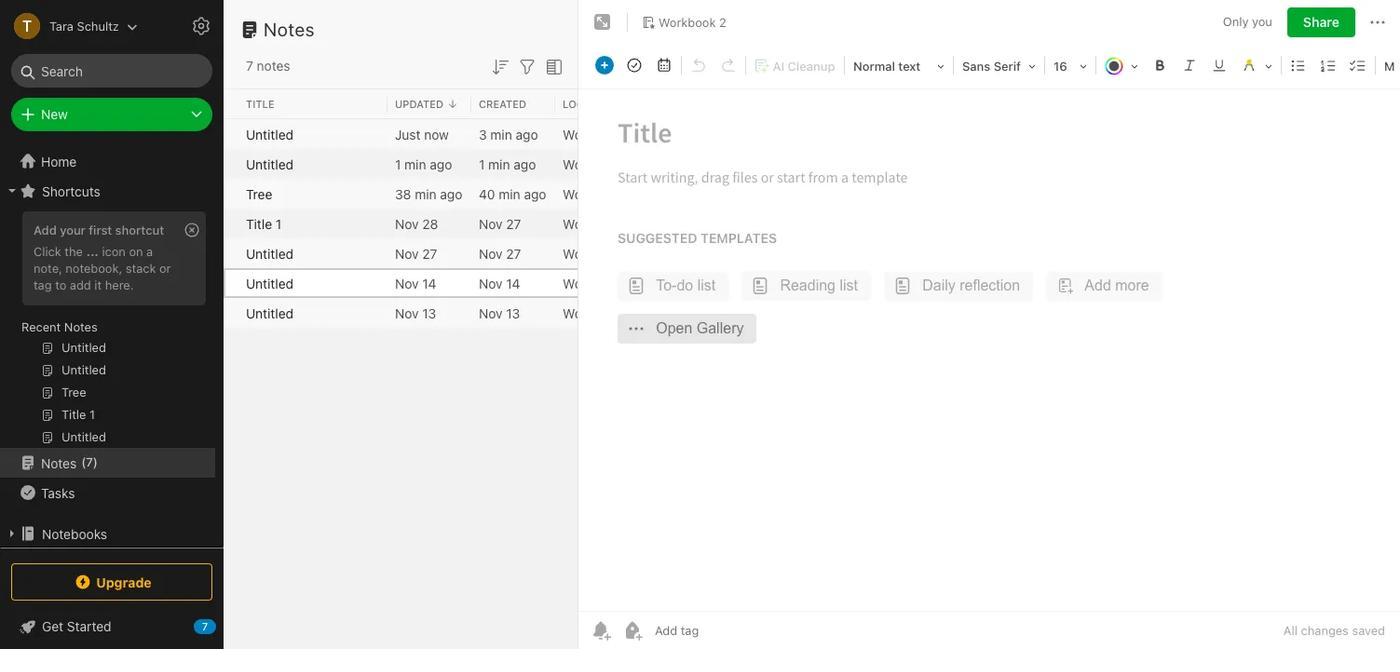 Task type: describe. For each thing, give the bounding box(es) containing it.
0 horizontal spatial 1
[[276, 216, 282, 232]]

nov 28
[[395, 216, 438, 232]]

a
[[146, 244, 153, 259]]

ago left the 40
[[440, 186, 463, 202]]

just now
[[395, 126, 449, 142]]

shortcuts
[[42, 183, 100, 199]]

normal text
[[854, 59, 921, 74]]

updated
[[395, 98, 444, 110]]

note,
[[34, 261, 62, 276]]

ago for 1 min ago
[[514, 156, 536, 172]]

all changes saved
[[1284, 623, 1386, 638]]

untitled for nov 27
[[246, 246, 294, 261]]

now
[[424, 126, 449, 142]]

workbook 2 for nov 28
[[563, 216, 635, 232]]

16
[[1054, 59, 1068, 74]]

numbered list image
[[1316, 52, 1342, 78]]

expand note image
[[592, 11, 614, 34]]

add filters image
[[516, 56, 539, 78]]

task image
[[622, 52, 648, 78]]

workbook for nov 14
[[563, 275, 624, 291]]

2 for nov 14
[[628, 275, 635, 291]]

share
[[1304, 14, 1340, 30]]

note window element
[[579, 0, 1401, 650]]

schultz
[[77, 18, 119, 33]]

notebooks
[[42, 526, 107, 542]]

2 nov 14 from the left
[[479, 275, 520, 291]]

settings image
[[190, 15, 212, 37]]

on
[[129, 244, 143, 259]]

add your first shortcut
[[34, 223, 164, 238]]

icon on a note, notebook, stack or tag to add it here.
[[34, 244, 171, 292]]

ago down now
[[430, 156, 452, 172]]

27 for nov 27
[[506, 246, 521, 261]]

notebooks link
[[0, 519, 215, 549]]

workbook inside button
[[659, 15, 716, 29]]

upgrade
[[96, 575, 152, 590]]

click to collapse image
[[217, 615, 231, 637]]

workbook 2 for just now
[[563, 126, 635, 142]]

calendar event image
[[651, 52, 678, 78]]

notes ( 7 )
[[41, 455, 98, 471]]

More actions field
[[1367, 7, 1390, 37]]

tara
[[49, 18, 74, 33]]

cell for nov 27
[[224, 239, 239, 268]]

Note Editor text field
[[579, 89, 1401, 611]]

3 min ago
[[479, 126, 538, 142]]

click
[[34, 244, 61, 259]]

cell for nov 14
[[224, 268, 239, 298]]

home
[[41, 153, 77, 169]]

the
[[65, 244, 83, 259]]

italic image
[[1177, 52, 1203, 78]]

add a reminder image
[[590, 620, 612, 642]]

Search text field
[[24, 54, 199, 88]]

)
[[93, 455, 98, 470]]

min for just now
[[491, 126, 512, 142]]

3
[[479, 126, 487, 142]]

sans
[[963, 59, 991, 74]]

title 1
[[246, 216, 282, 232]]

normal
[[854, 59, 895, 74]]

More field
[[1378, 52, 1401, 78]]

Add filters field
[[516, 54, 539, 78]]

2 inside button
[[719, 15, 727, 29]]

7 notes
[[246, 58, 290, 74]]

title for title 1
[[246, 216, 272, 232]]

nov 27 for 27
[[479, 246, 521, 261]]

2 horizontal spatial 1
[[479, 156, 485, 172]]

(
[[81, 455, 86, 470]]

tasks
[[41, 485, 75, 501]]

cell for nov 13
[[224, 298, 239, 328]]

notes
[[257, 58, 290, 74]]

untitled for nov 13
[[246, 305, 294, 321]]

or
[[159, 261, 171, 276]]

recent
[[21, 320, 61, 335]]

expand notebooks image
[[5, 527, 20, 541]]

add tag image
[[622, 620, 644, 642]]

View options field
[[539, 54, 566, 78]]

cell for 1 min ago
[[224, 149, 239, 179]]

notes for notes ( 7 )
[[41, 455, 77, 471]]

min right 38
[[415, 186, 437, 202]]

checklist image
[[1346, 52, 1372, 78]]

it
[[94, 278, 102, 292]]

40 min ago
[[479, 186, 547, 202]]

add
[[34, 223, 57, 238]]

min for 1 min ago
[[488, 156, 510, 172]]

home link
[[0, 146, 224, 176]]

shortcuts button
[[0, 176, 215, 206]]

workbook for just now
[[563, 126, 624, 142]]

first
[[89, 223, 112, 238]]

underline image
[[1207, 52, 1233, 78]]

2 for 1 min ago
[[628, 156, 635, 172]]

workbook for 38 min ago
[[563, 186, 624, 202]]

row group containing title
[[224, 89, 984, 119]]

1 horizontal spatial 1
[[395, 156, 401, 172]]

workbook 2 for 1 min ago
[[563, 156, 635, 172]]

ago for just now
[[516, 126, 538, 142]]

2 for nov 27
[[628, 246, 635, 261]]

1 nov 13 from the left
[[395, 305, 436, 321]]

shortcut
[[115, 223, 164, 238]]

only
[[1223, 14, 1249, 29]]

Account field
[[0, 7, 138, 45]]

new button
[[11, 98, 212, 131]]

1 vertical spatial notes
[[64, 320, 98, 335]]

38 min ago
[[395, 186, 463, 202]]

get started
[[42, 619, 111, 635]]



Task type: locate. For each thing, give the bounding box(es) containing it.
title for title
[[246, 98, 275, 110]]

0 horizontal spatial 14
[[422, 275, 437, 291]]

None search field
[[24, 54, 199, 88]]

tara schultz
[[49, 18, 119, 33]]

1 horizontal spatial 1 min ago
[[479, 156, 536, 172]]

1 1 min ago from the left
[[395, 156, 452, 172]]

you
[[1253, 14, 1273, 29]]

share button
[[1288, 7, 1356, 37]]

1 nov 14 from the left
[[395, 275, 437, 291]]

nov 13
[[395, 305, 436, 321], [479, 305, 520, 321]]

7 inside notes ( 7 )
[[86, 455, 93, 470]]

min for 38 min ago
[[499, 186, 521, 202]]

Add tag field
[[653, 623, 793, 639]]

1 horizontal spatial nov 14
[[479, 275, 520, 291]]

started
[[67, 619, 111, 635]]

workbook for nov 28
[[563, 216, 624, 232]]

7 up tasks button
[[86, 455, 93, 470]]

new
[[41, 106, 68, 122]]

title down 7 notes
[[246, 98, 275, 110]]

icon
[[102, 244, 126, 259]]

2 1 min ago from the left
[[479, 156, 536, 172]]

2 nov 13 from the left
[[479, 305, 520, 321]]

7 for 7
[[202, 621, 208, 633]]

0 vertical spatial title
[[246, 98, 275, 110]]

3 untitled from the top
[[246, 246, 294, 261]]

workbook 2 for nov 13
[[563, 305, 635, 321]]

7 inside help and learning task checklist field
[[202, 621, 208, 633]]

nov
[[395, 216, 419, 232], [479, 216, 503, 232], [395, 246, 419, 261], [479, 246, 503, 261], [395, 275, 419, 291], [479, 275, 503, 291], [395, 305, 419, 321], [479, 305, 503, 321]]

cell
[[224, 119, 239, 149], [224, 149, 239, 179], [224, 179, 239, 209], [224, 209, 239, 239], [224, 239, 239, 268], [224, 268, 239, 298], [224, 298, 239, 328]]

2 for nov 28
[[628, 216, 635, 232]]

title down the tree at the top
[[246, 216, 272, 232]]

bold image
[[1147, 52, 1173, 78]]

recent notes
[[21, 320, 98, 335]]

4 cell from the top
[[224, 209, 239, 239]]

0 horizontal spatial nov 13
[[395, 305, 436, 321]]

5 untitled from the top
[[246, 305, 294, 321]]

cell for just now
[[224, 119, 239, 149]]

tree
[[0, 146, 224, 650]]

Font family field
[[956, 52, 1043, 79]]

workbook 2 for 38 min ago
[[563, 186, 635, 202]]

2 horizontal spatial 7
[[246, 58, 253, 74]]

sans serif
[[963, 59, 1021, 74]]

2 14 from the left
[[506, 275, 520, 291]]

here.
[[105, 278, 134, 292]]

2 vertical spatial 7
[[202, 621, 208, 633]]

click the ...
[[34, 244, 99, 259]]

workbook 2 button
[[636, 9, 733, 35]]

2 cell from the top
[[224, 149, 239, 179]]

min right the 40
[[499, 186, 521, 202]]

untitled for 1 min ago
[[246, 156, 294, 172]]

28
[[422, 216, 438, 232]]

notes right "recent"
[[64, 320, 98, 335]]

get
[[42, 619, 63, 635]]

Sort options field
[[489, 54, 512, 78]]

to
[[55, 278, 66, 292]]

created
[[479, 98, 527, 110]]

add
[[70, 278, 91, 292]]

changes
[[1302, 623, 1349, 638]]

more actions image
[[1367, 11, 1390, 34]]

1 horizontal spatial 13
[[506, 305, 520, 321]]

14 down 40 min ago
[[506, 275, 520, 291]]

40
[[479, 186, 495, 202]]

7 cell from the top
[[224, 298, 239, 328]]

Insert field
[[591, 52, 619, 78]]

1 horizontal spatial nov 13
[[479, 305, 520, 321]]

0 horizontal spatial 1 min ago
[[395, 156, 452, 172]]

your
[[60, 223, 86, 238]]

min right 3
[[491, 126, 512, 142]]

min down just now
[[405, 156, 426, 172]]

1 min ago
[[395, 156, 452, 172], [479, 156, 536, 172]]

1
[[395, 156, 401, 172], [479, 156, 485, 172], [276, 216, 282, 232]]

7
[[246, 58, 253, 74], [86, 455, 93, 470], [202, 621, 208, 633]]

1 min ago down 3 min ago
[[479, 156, 536, 172]]

0 horizontal spatial nov 14
[[395, 275, 437, 291]]

ago for 38 min ago
[[524, 186, 547, 202]]

min
[[491, 126, 512, 142], [405, 156, 426, 172], [488, 156, 510, 172], [415, 186, 437, 202], [499, 186, 521, 202]]

untitled for just now
[[246, 126, 294, 142]]

1 title from the top
[[246, 98, 275, 110]]

ago down created
[[516, 126, 538, 142]]

7 left notes
[[246, 58, 253, 74]]

upgrade button
[[11, 564, 212, 601]]

27
[[506, 216, 521, 232], [422, 246, 437, 261], [506, 246, 521, 261]]

notebook,
[[66, 261, 122, 276]]

1 cell from the top
[[224, 119, 239, 149]]

workbook for 1 min ago
[[563, 156, 624, 172]]

2 vertical spatial notes
[[41, 455, 77, 471]]

0 horizontal spatial 7
[[86, 455, 93, 470]]

notes inside note list "element"
[[264, 19, 315, 40]]

row group
[[224, 89, 984, 119], [224, 119, 891, 328]]

2
[[719, 15, 727, 29], [628, 126, 635, 142], [628, 156, 635, 172], [628, 186, 635, 202], [628, 216, 635, 232], [628, 246, 635, 261], [628, 275, 635, 291], [628, 305, 635, 321]]

2 title from the top
[[246, 216, 272, 232]]

1 horizontal spatial 14
[[506, 275, 520, 291]]

workbook
[[659, 15, 716, 29], [563, 126, 624, 142], [563, 156, 624, 172], [563, 186, 624, 202], [563, 216, 624, 232], [563, 246, 624, 261], [563, 275, 624, 291], [563, 305, 624, 321]]

1 vertical spatial 7
[[86, 455, 93, 470]]

workbook 2 for nov 14
[[563, 275, 635, 291]]

text
[[899, 59, 921, 74]]

group
[[0, 206, 215, 456]]

bulleted list image
[[1286, 52, 1312, 78]]

tree
[[246, 186, 272, 202]]

1 14 from the left
[[422, 275, 437, 291]]

notes for notes
[[264, 19, 315, 40]]

min down 3 min ago
[[488, 156, 510, 172]]

0 horizontal spatial 13
[[422, 305, 436, 321]]

workbook for nov 27
[[563, 246, 624, 261]]

1 min ago down just now
[[395, 156, 452, 172]]

untitled
[[246, 126, 294, 142], [246, 156, 294, 172], [246, 246, 294, 261], [246, 275, 294, 291], [246, 305, 294, 321]]

ago right the 40
[[524, 186, 547, 202]]

2 for 38 min ago
[[628, 186, 635, 202]]

cell for 38 min ago
[[224, 179, 239, 209]]

all
[[1284, 623, 1298, 638]]

1 horizontal spatial 7
[[202, 621, 208, 633]]

row group inside note list "element"
[[224, 119, 891, 328]]

ago up 40 min ago
[[514, 156, 536, 172]]

6 cell from the top
[[224, 268, 239, 298]]

note list element
[[224, 0, 984, 650]]

workbook for nov 13
[[563, 305, 624, 321]]

notes up notes
[[264, 19, 315, 40]]

38
[[395, 186, 411, 202]]

workbook 2 inside button
[[659, 15, 727, 29]]

untitled for nov 14
[[246, 275, 294, 291]]

2 for just now
[[628, 126, 635, 142]]

1 untitled from the top
[[246, 126, 294, 142]]

notes left (
[[41, 455, 77, 471]]

only you
[[1223, 14, 1273, 29]]

Help and Learning task checklist field
[[0, 612, 224, 642]]

cell for nov 28
[[224, 209, 239, 239]]

14 down '28'
[[422, 275, 437, 291]]

just
[[395, 126, 421, 142]]

nov 14
[[395, 275, 437, 291], [479, 275, 520, 291]]

nov 14 down the 40
[[479, 275, 520, 291]]

saved
[[1353, 623, 1386, 638]]

Highlight field
[[1235, 52, 1280, 79]]

7 left click to collapse icon
[[202, 621, 208, 633]]

14
[[422, 275, 437, 291], [506, 275, 520, 291]]

0 vertical spatial notes
[[264, 19, 315, 40]]

2 untitled from the top
[[246, 156, 294, 172]]

2 row group from the top
[[224, 119, 891, 328]]

...
[[86, 244, 99, 259]]

serif
[[994, 59, 1021, 74]]

Font color field
[[1099, 52, 1145, 79]]

ago
[[516, 126, 538, 142], [430, 156, 452, 172], [514, 156, 536, 172], [440, 186, 463, 202], [524, 186, 547, 202]]

tree containing home
[[0, 146, 224, 650]]

13
[[422, 305, 436, 321], [506, 305, 520, 321]]

27 for nov 28
[[506, 216, 521, 232]]

stack
[[126, 261, 156, 276]]

0 vertical spatial 7
[[246, 58, 253, 74]]

workbook 2 for nov 27
[[563, 246, 635, 261]]

group inside tree
[[0, 206, 215, 456]]

title
[[246, 98, 275, 110], [246, 216, 272, 232]]

4 untitled from the top
[[246, 275, 294, 291]]

mo
[[1385, 59, 1401, 74]]

location
[[563, 98, 616, 110]]

group containing add your first shortcut
[[0, 206, 215, 456]]

notes inside notes ( 7 )
[[41, 455, 77, 471]]

nov 27 for 28
[[479, 216, 521, 232]]

workbook 2
[[659, 15, 727, 29], [563, 126, 635, 142], [563, 156, 635, 172], [563, 186, 635, 202], [563, 216, 635, 232], [563, 246, 635, 261], [563, 275, 635, 291], [563, 305, 635, 321]]

notes
[[264, 19, 315, 40], [64, 320, 98, 335], [41, 455, 77, 471]]

1 13 from the left
[[422, 305, 436, 321]]

Heading level field
[[847, 52, 952, 79]]

2 for nov 13
[[628, 305, 635, 321]]

Font size field
[[1047, 52, 1094, 79]]

3 cell from the top
[[224, 179, 239, 209]]

row group containing untitled
[[224, 119, 891, 328]]

2 13 from the left
[[506, 305, 520, 321]]

tasks button
[[0, 478, 215, 508]]

7 inside note list "element"
[[246, 58, 253, 74]]

1 vertical spatial title
[[246, 216, 272, 232]]

nov 14 down the nov 28
[[395, 275, 437, 291]]

tag
[[34, 278, 52, 292]]

nov 27
[[479, 216, 521, 232], [395, 246, 437, 261], [479, 246, 521, 261]]

1 row group from the top
[[224, 89, 984, 119]]

5 cell from the top
[[224, 239, 239, 268]]

7 for 7 notes
[[246, 58, 253, 74]]



Task type: vqa. For each thing, say whether or not it's contained in the screenshot.


